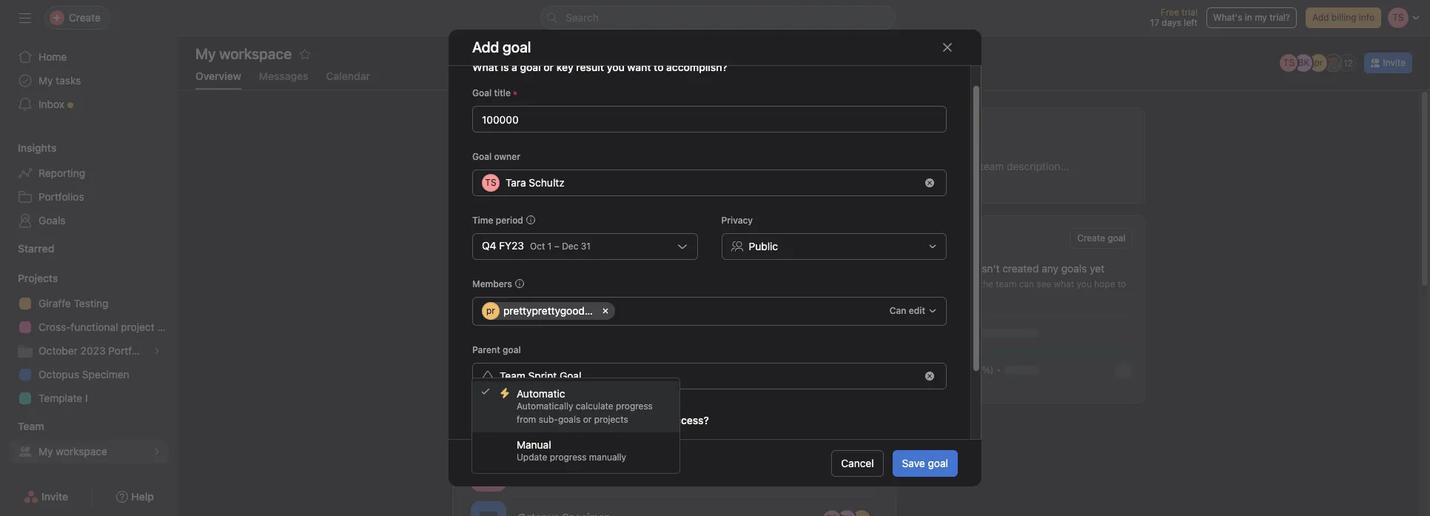 Task type: describe. For each thing, give the bounding box(es) containing it.
free
[[1161, 7, 1180, 18]]

portfolios
[[39, 190, 84, 203]]

add to starred image
[[299, 48, 311, 60]]

measurable
[[525, 429, 573, 440]]

giraffe testing link
[[9, 292, 169, 315]]

1 horizontal spatial functional
[[551, 465, 600, 478]]

1 horizontal spatial team
[[996, 278, 1017, 290]]

puzzle image
[[479, 465, 497, 482]]

or inside automatic automatically calculate progress from sub-goals or projects
[[583, 414, 592, 425]]

projects
[[594, 414, 628, 425]]

1 vertical spatial cross-
[[518, 465, 551, 478]]

what
[[1054, 278, 1075, 290]]

fy23
[[499, 239, 524, 252]]

•
[[997, 364, 1001, 375]]

to inside "how will you measure progress toward success? learn to set measurable targets"
[[498, 429, 507, 440]]

sprint
[[528, 369, 557, 382]]

–
[[554, 240, 560, 252]]

goal title
[[472, 87, 511, 98]]

to inside this team hasn't created any goals yet add a goal so the team can see what you hope to achieve.
[[1118, 278, 1127, 290]]

parent
[[472, 344, 500, 355]]

my workspace
[[195, 45, 292, 62]]

will
[[497, 414, 513, 426]]

1 horizontal spatial required image
[[539, 456, 548, 465]]

2023
[[80, 344, 106, 357]]

measure
[[536, 414, 579, 426]]

trial?
[[1270, 12, 1291, 23]]

track
[[944, 364, 966, 375]]

what's in my trial? button
[[1207, 7, 1297, 28]]

goals inside automatic automatically calculate progress from sub-goals or projects
[[558, 414, 581, 425]]

is
[[501, 61, 509, 73]]

how
[[472, 414, 494, 426]]

the
[[980, 278, 994, 290]]

can
[[1019, 278, 1034, 290]]

can
[[890, 305, 907, 316]]

add inside button
[[1313, 12, 1329, 23]]

(55%)
[[968, 364, 994, 375]]

1 vertical spatial invite
[[42, 490, 68, 503]]

cancel
[[841, 456, 874, 469]]

team for team
[[18, 420, 44, 432]]

0 horizontal spatial invite button
[[14, 484, 78, 510]]

manually
[[589, 452, 627, 463]]

projects inside dropdown button
[[18, 272, 58, 284]]

edit
[[909, 305, 926, 316]]

save
[[902, 456, 925, 469]]

template i link
[[9, 387, 169, 410]]

portfolios link
[[9, 185, 169, 209]]

members
[[472, 278, 512, 289]]

q4
[[482, 239, 496, 252]]

hasn't
[[970, 262, 1000, 275]]

period
[[496, 215, 523, 226]]

31
[[581, 240, 591, 252]]

october
[[39, 344, 78, 357]]

this
[[921, 262, 941, 275]]

new
[[518, 422, 539, 435]]

october 2023 portfolio
[[39, 344, 149, 357]]

can edit
[[890, 305, 926, 316]]

tara schultz
[[506, 176, 565, 189]]

template
[[39, 392, 82, 404]]

17
[[1151, 17, 1160, 28]]

progress inside "how will you measure progress toward success? learn to set measurable targets"
[[581, 414, 625, 426]]

billing
[[1332, 12, 1357, 23]]

save goal
[[902, 456, 949, 469]]

0 vertical spatial pr
[[1315, 57, 1323, 68]]

reporting
[[39, 167, 85, 179]]

giraffe testing
[[39, 297, 108, 310]]

search button
[[541, 6, 896, 30]]

projects element
[[0, 265, 178, 413]]

new project
[[518, 422, 576, 435]]

inbox link
[[9, 93, 169, 116]]

0 vertical spatial invite button
[[1365, 53, 1413, 73]]

to accomplish?
[[654, 61, 728, 73]]

info
[[1359, 12, 1375, 23]]

insights button
[[0, 141, 57, 155]]

projects button
[[0, 271, 58, 286]]

goal for save goal
[[928, 456, 949, 469]]

trial
[[1182, 7, 1198, 18]]

Enter goal name text field
[[472, 106, 947, 132]]

home link
[[9, 45, 169, 69]]

what
[[472, 61, 498, 73]]

0 horizontal spatial ts
[[485, 177, 497, 188]]

messages
[[259, 70, 308, 82]]

manual
[[517, 438, 551, 451]]

my tasks
[[39, 74, 81, 87]]

you inside "how will you measure progress toward success? learn to set measurable targets"
[[516, 414, 534, 426]]

learn
[[472, 429, 496, 440]]

tasks
[[56, 74, 81, 87]]

goal for create goal
[[1108, 233, 1126, 244]]

can edit button
[[883, 300, 944, 321]]

hide sidebar image
[[19, 12, 31, 24]]

parent goal
[[472, 344, 521, 355]]

from
[[517, 414, 536, 425]]

goal inside this team hasn't created any goals yet add a goal so the team can see what you hope to achieve.
[[947, 278, 965, 290]]

0 horizontal spatial team
[[944, 262, 968, 275]]

goal for goal owner
[[472, 151, 492, 162]]

0 vertical spatial required image
[[511, 89, 520, 98]]

goal inside button
[[560, 369, 582, 382]]

teams element
[[0, 413, 178, 466]]

privacy
[[722, 215, 753, 226]]

cross-functional project plan inside the cross-functional project plan link
[[39, 321, 178, 333]]

what's in my trial?
[[1214, 12, 1291, 23]]

my tasks link
[[9, 69, 169, 93]]

2 horizontal spatial ts
[[1284, 57, 1295, 68]]

schultz
[[529, 176, 565, 189]]

automatic
[[517, 387, 565, 400]]

pr inside 'cell'
[[487, 305, 495, 316]]

bk
[[1298, 57, 1310, 68]]

9
[[859, 468, 864, 479]]

oct
[[530, 240, 545, 252]]

how will you measure progress toward success? learn to set measurable targets
[[472, 414, 709, 440]]



Task type: vqa. For each thing, say whether or not it's contained in the screenshot.
FIELD
no



Task type: locate. For each thing, give the bounding box(es) containing it.
add down this
[[921, 278, 937, 290]]

1 horizontal spatial invite
[[1383, 57, 1406, 68]]

you inside this team hasn't created any goals yet add a goal so the team can see what you hope to achieve.
[[1077, 278, 1092, 290]]

0 horizontal spatial goals
[[558, 414, 581, 425]]

1 horizontal spatial add
[[1313, 12, 1329, 23]]

created
[[1003, 262, 1039, 275]]

1 vertical spatial add
[[921, 278, 937, 290]]

goals link
[[9, 209, 169, 233]]

what is a goal or key result you want to accomplish?
[[472, 61, 728, 73]]

0 vertical spatial team
[[500, 369, 526, 382]]

1 vertical spatial goals
[[921, 230, 959, 247]]

0 vertical spatial add
[[1313, 12, 1329, 23]]

a inside this team hasn't created any goals yet add a goal so the team can see what you hope to achieve.
[[940, 278, 945, 290]]

overview
[[195, 70, 241, 82]]

0 vertical spatial goal
[[472, 87, 492, 98]]

0 horizontal spatial functional
[[71, 321, 118, 333]]

1 horizontal spatial team
[[500, 369, 526, 382]]

team button
[[0, 419, 44, 434]]

learn to set measurable targets link
[[472, 429, 606, 440]]

goal for parent goal
[[503, 344, 521, 355]]

0 vertical spatial or
[[544, 61, 554, 73]]

1 vertical spatial required image
[[539, 456, 548, 465]]

invite
[[1383, 57, 1406, 68], [42, 490, 68, 503]]

2 my from the top
[[39, 445, 53, 458]]

goal right "sprint"
[[560, 369, 582, 382]]

progress down calculate
[[581, 414, 625, 426]]

1
[[548, 240, 552, 252]]

add left billing
[[1313, 12, 1329, 23]]

1 vertical spatial my
[[39, 445, 53, 458]]

messages link
[[259, 70, 308, 90]]

2 vertical spatial ts
[[826, 468, 838, 479]]

team up so
[[944, 262, 968, 275]]

my left tasks
[[39, 74, 53, 87]]

1 vertical spatial team
[[996, 278, 1017, 290]]

2 horizontal spatial you
[[1077, 278, 1092, 290]]

team down template
[[18, 420, 44, 432]]

days
[[1162, 17, 1182, 28]]

2 vertical spatial goal
[[560, 369, 582, 382]]

add inside this team hasn't created any goals yet add a goal so the team can see what you hope to achieve.
[[921, 278, 937, 290]]

2 vertical spatial project
[[603, 465, 637, 478]]

on
[[930, 364, 942, 375]]

prettyprettygood77@gmail.com cell
[[482, 302, 655, 320]]

invite down my workspace
[[42, 490, 68, 503]]

0 horizontal spatial team
[[18, 420, 44, 432]]

my
[[39, 74, 53, 87], [39, 445, 53, 458]]

create goal button
[[1071, 228, 1133, 249]]

0 horizontal spatial a
[[512, 61, 517, 73]]

my
[[1255, 12, 1268, 23]]

0 horizontal spatial required image
[[511, 89, 520, 98]]

ts left tara
[[485, 177, 497, 188]]

functional up october 2023 portfolio
[[71, 321, 118, 333]]

1 horizontal spatial a
[[940, 278, 945, 290]]

0 horizontal spatial plan
[[157, 321, 178, 333]]

ja
[[1329, 57, 1339, 68]]

0 vertical spatial invite
[[1383, 57, 1406, 68]]

1 vertical spatial a
[[940, 278, 945, 290]]

to right hope
[[1118, 278, 1127, 290]]

1 horizontal spatial cross-
[[518, 465, 551, 478]]

want
[[627, 61, 651, 73]]

any
[[1042, 262, 1059, 275]]

0 horizontal spatial invite
[[42, 490, 68, 503]]

0 horizontal spatial to
[[498, 429, 507, 440]]

0 vertical spatial progress
[[616, 401, 653, 412]]

invite button right 12
[[1365, 53, 1413, 73]]

invite right 12
[[1383, 57, 1406, 68]]

ts left co
[[826, 468, 838, 479]]

1 vertical spatial or
[[583, 414, 592, 425]]

this team hasn't created any goals yet add a goal so the team can see what you hope to achieve.
[[921, 262, 1127, 304]]

0 horizontal spatial cross-functional project plan
[[39, 321, 178, 333]]

1 horizontal spatial to
[[1118, 278, 1127, 290]]

2 horizontal spatial project
[[603, 465, 637, 478]]

pr left ja
[[1315, 57, 1323, 68]]

prettyprettygood77@gmail.com row
[[482, 302, 883, 323]]

1 horizontal spatial project
[[542, 422, 576, 435]]

global element
[[0, 36, 178, 125]]

or down calculate
[[583, 414, 592, 425]]

1 vertical spatial you
[[1077, 278, 1092, 290]]

1 horizontal spatial invite button
[[1365, 53, 1413, 73]]

or left key
[[544, 61, 554, 73]]

goal right parent
[[503, 344, 521, 355]]

my for my workspace
[[39, 445, 53, 458]]

insights element
[[0, 135, 178, 235]]

1 vertical spatial pr
[[487, 305, 495, 316]]

my inside teams element
[[39, 445, 53, 458]]

1 vertical spatial ts
[[485, 177, 497, 188]]

dec
[[562, 240, 579, 252]]

time
[[472, 215, 493, 226]]

see
[[1037, 278, 1052, 290]]

12
[[1344, 57, 1353, 68]]

octopus
[[39, 368, 79, 381]]

giraffe
[[39, 297, 71, 310]]

cross-functional project plan up october 2023 portfolio
[[39, 321, 178, 333]]

cross-functional project plan down the manually
[[518, 465, 661, 478]]

1 horizontal spatial plan
[[640, 465, 661, 478]]

prettyprettygood77@gmail.com
[[504, 304, 655, 317]]

template i
[[39, 392, 88, 404]]

remove image
[[926, 372, 934, 380]]

you right what
[[1077, 278, 1092, 290]]

yet
[[1090, 262, 1105, 275]]

create
[[1078, 233, 1106, 244]]

goal inside button
[[1108, 233, 1126, 244]]

cross- down giraffe
[[39, 321, 71, 333]]

progress up projects
[[616, 401, 653, 412]]

progress inside automatic automatically calculate progress from sub-goals or projects
[[616, 401, 653, 412]]

team for team sprint goal
[[500, 369, 526, 382]]

cross- inside projects element
[[39, 321, 71, 333]]

0 horizontal spatial project
[[121, 321, 155, 333]]

1 vertical spatial team
[[18, 420, 44, 432]]

members (12)
[[465, 121, 557, 138]]

0 vertical spatial you
[[607, 61, 625, 73]]

cross-
[[39, 321, 71, 333], [518, 465, 551, 478]]

0 horizontal spatial cross-
[[39, 321, 71, 333]]

pr down members
[[487, 305, 495, 316]]

0 vertical spatial cross-
[[39, 321, 71, 333]]

invite button down my workspace
[[14, 484, 78, 510]]

or
[[544, 61, 554, 73], [583, 414, 592, 425]]

title
[[494, 87, 511, 98]]

overview link
[[195, 70, 241, 90]]

0 horizontal spatial projects
[[18, 272, 58, 284]]

a up achieve.
[[940, 278, 945, 290]]

0 vertical spatial cross-functional project plan
[[39, 321, 178, 333]]

2 vertical spatial you
[[516, 414, 534, 426]]

0 horizontal spatial you
[[516, 414, 534, 426]]

progress inside manual update progress manually
[[550, 452, 587, 463]]

a right is
[[512, 61, 517, 73]]

my inside global element
[[39, 74, 53, 87]]

None text field
[[618, 302, 629, 320]]

calendar
[[326, 70, 370, 82]]

1 vertical spatial to
[[498, 429, 507, 440]]

0 vertical spatial ts
[[1284, 57, 1295, 68]]

1 vertical spatial invite button
[[14, 484, 78, 510]]

create goal
[[1078, 233, 1126, 244]]

required image
[[511, 89, 520, 98], [539, 456, 548, 465]]

add goal
[[472, 38, 531, 55]]

0 horizontal spatial or
[[544, 61, 554, 73]]

project
[[121, 321, 155, 333], [542, 422, 576, 435], [603, 465, 637, 478]]

toward success?
[[627, 414, 709, 426]]

search
[[566, 11, 599, 24]]

i
[[85, 392, 88, 404]]

cross-functional project plan link
[[9, 315, 178, 339]]

goal right is
[[520, 61, 541, 73]]

required image down manual
[[539, 456, 548, 465]]

1 horizontal spatial goals
[[921, 230, 959, 247]]

1 vertical spatial progress
[[581, 414, 625, 426]]

about us
[[921, 121, 980, 138]]

goal for goal title
[[472, 87, 492, 98]]

my down team dropdown button
[[39, 445, 53, 458]]

none text field inside prettyprettygood77@gmail.com row
[[618, 302, 629, 320]]

0 vertical spatial plan
[[157, 321, 178, 333]]

progress
[[616, 401, 653, 412], [581, 414, 625, 426], [550, 452, 587, 463]]

a
[[512, 61, 517, 73], [940, 278, 945, 290]]

goal
[[520, 61, 541, 73], [1108, 233, 1126, 244], [947, 278, 965, 290], [503, 344, 521, 355], [928, 456, 949, 469]]

1 horizontal spatial goals
[[1062, 262, 1087, 275]]

goal left so
[[947, 278, 965, 290]]

0 horizontal spatial pr
[[487, 305, 495, 316]]

inbox
[[39, 98, 64, 110]]

functional inside projects element
[[71, 321, 118, 333]]

ts left the 'bk'
[[1284, 57, 1295, 68]]

1 vertical spatial projects
[[465, 372, 519, 389]]

plan inside projects element
[[157, 321, 178, 333]]

goal right create
[[1108, 233, 1126, 244]]

to left set
[[498, 429, 507, 440]]

result
[[576, 61, 604, 73]]

plan
[[157, 321, 178, 333], [640, 465, 661, 478]]

update
[[517, 452, 547, 463]]

goal left title
[[472, 87, 492, 98]]

0 vertical spatial projects
[[18, 272, 58, 284]]

goal owner
[[472, 151, 521, 162]]

2 vertical spatial progress
[[550, 452, 587, 463]]

0 vertical spatial goals
[[1062, 262, 1087, 275]]

0 horizontal spatial goals
[[39, 214, 66, 227]]

progress down measurable
[[550, 452, 587, 463]]

1 my from the top
[[39, 74, 53, 87]]

team inside button
[[500, 369, 526, 382]]

left
[[1184, 17, 1198, 28]]

public button
[[722, 233, 947, 260]]

october 2023 portfolio link
[[9, 339, 169, 363]]

1 horizontal spatial cross-functional project plan
[[518, 465, 661, 478]]

1 horizontal spatial pr
[[1315, 57, 1323, 68]]

team left "sprint"
[[500, 369, 526, 382]]

1 vertical spatial project
[[542, 422, 576, 435]]

what's
[[1214, 12, 1243, 23]]

cross- down 'update'
[[518, 465, 551, 478]]

1 vertical spatial functional
[[551, 465, 600, 478]]

goal inside button
[[928, 456, 949, 469]]

goals
[[1062, 262, 1087, 275], [558, 414, 581, 425]]

goals up this
[[921, 230, 959, 247]]

0 vertical spatial a
[[512, 61, 517, 73]]

projects down the parent goal
[[465, 372, 519, 389]]

goal right 'save' at the right bottom of page
[[928, 456, 949, 469]]

calculate
[[576, 401, 614, 412]]

1 horizontal spatial projects
[[465, 372, 519, 389]]

save goal button
[[893, 450, 958, 476]]

tara
[[506, 176, 526, 189]]

goal left owner
[[472, 151, 492, 162]]

0 vertical spatial team
[[944, 262, 968, 275]]

key
[[557, 61, 574, 73]]

add billing info
[[1313, 12, 1375, 23]]

close this dialog image
[[942, 41, 954, 53]]

my for my tasks
[[39, 74, 53, 87]]

remove image
[[926, 178, 934, 187]]

0 vertical spatial goals
[[39, 214, 66, 227]]

1 vertical spatial goals
[[558, 414, 581, 425]]

hope
[[1095, 278, 1116, 290]]

goals down portfolios
[[39, 214, 66, 227]]

1 horizontal spatial or
[[583, 414, 592, 425]]

functional down manual update progress manually
[[551, 465, 600, 478]]

goals inside this team hasn't created any goals yet add a goal so the team can see what you hope to achieve.
[[1062, 262, 1087, 275]]

0 vertical spatial functional
[[71, 321, 118, 333]]

you left want on the left of page
[[607, 61, 625, 73]]

team inside dropdown button
[[18, 420, 44, 432]]

required image up members (12)
[[511, 89, 520, 98]]

1 vertical spatial goal
[[472, 151, 492, 162]]

time period
[[472, 215, 523, 226]]

free trial 17 days left
[[1151, 7, 1198, 28]]

search list box
[[541, 6, 896, 30]]

set
[[509, 429, 522, 440]]

goals
[[39, 214, 66, 227], [921, 230, 959, 247]]

1 vertical spatial cross-functional project plan
[[518, 465, 661, 478]]

portfolio
[[108, 344, 149, 357]]

0 vertical spatial project
[[121, 321, 155, 333]]

1 horizontal spatial ts
[[826, 468, 838, 479]]

0 vertical spatial to
[[1118, 278, 1127, 290]]

you up set
[[516, 414, 534, 426]]

projects up giraffe
[[18, 272, 58, 284]]

computer image
[[479, 510, 497, 516]]

1 horizontal spatial you
[[607, 61, 625, 73]]

1 vertical spatial plan
[[640, 465, 661, 478]]

0 horizontal spatial add
[[921, 278, 937, 290]]

goals inside goals link
[[39, 214, 66, 227]]

testing
[[74, 297, 108, 310]]

project inside the cross-functional project plan link
[[121, 321, 155, 333]]

0 vertical spatial my
[[39, 74, 53, 87]]

team right the
[[996, 278, 1017, 290]]



